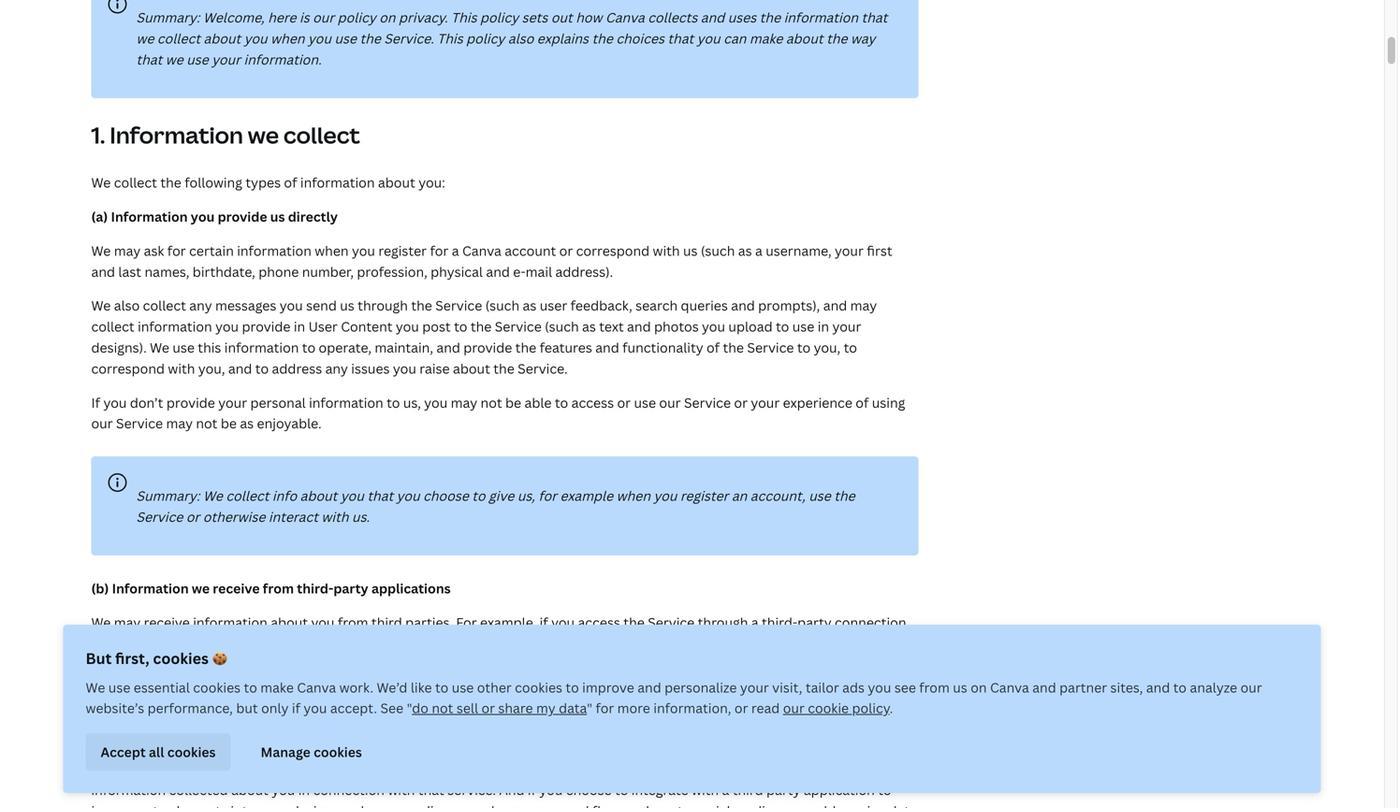 Task type: vqa. For each thing, say whether or not it's contained in the screenshot.
Disconnect button
no



Task type: locate. For each thing, give the bounding box(es) containing it.
our down functionality
[[659, 394, 681, 412]]

1 horizontal spatial if
[[473, 760, 482, 778]]

0 horizontal spatial an
[[697, 677, 712, 694]]

we for ask
[[91, 242, 111, 260]]

1 horizontal spatial you,
[[814, 339, 841, 357]]

1 vertical spatial unlink
[[512, 760, 550, 778]]

may inside we also collect any messages you send us through the service (such as user feedback, search queries and prompts), and may collect information you provide in user content you post to the service (such as text and photos you upload to use in your designs). we use this information to operate, maintain, and provide the features and functionality of the service to you, to correspond with you, and to address any issues you raise about the service.
[[850, 297, 877, 315]]

through inside the we may receive information about you from third parties. for example, if you access the service through a third-party connection or log-in, such as facebook connect, by "following," "liking," adding the canva application, linking your account to the canva service, etc., that third party may pass certain information about your use of its service to canva. this information could include, but is not limited to, the user id associated with your account (for example, your facebook uid), an access token necessary to access that service, any information that you have permitted the third party to share with us, and any information you have made public in connection with that service. you should always review, and if necessary, adjust your privacy settings on third-party websites and services before linking or connecting them to the service. you may also unlink your third party account from the service by adjusting your settings on the third party service. if you unlink your third party account, we will no longer receive information collected about you in connection with that service. and if you choose to integrate with a third party application to incorporate elements into your designs, enhance media, supercharge your workflow or share to social media, we could rec
[[698, 614, 748, 631]]

connection down performance,
[[149, 718, 220, 736]]

your left the experience
[[751, 394, 780, 412]]

by up pass
[[324, 635, 340, 652]]

0 horizontal spatial you
[[335, 718, 358, 736]]

1 horizontal spatial facebook
[[599, 677, 659, 694]]

as inside the we may receive information about you from third parties. for example, if you access the service through a third-party connection or log-in, such as facebook connect, by "following," "liking," adding the canva application, linking your account to the canva service, etc., that third party may pass certain information about your use of its service to canva. this information could include, but is not limited to, the user id associated with your account (for example, your facebook uid), an access token necessary to access that service, any information that you have permitted the third party to share with us, and any information you have made public in connection with that service. you should always review, and if necessary, adjust your privacy settings on third-party websites and services before linking or connecting them to the service. you may also unlink your third party account from the service by adjusting your settings on the third party service. if you unlink your third party account, we will no longer receive information collected about you in connection with that service. and if you choose to integrate with a third party application to incorporate elements into your designs, enhance media, supercharge your workflow or share to social media, we could rec
[[183, 635, 197, 652]]

service left otherwise at the left
[[136, 508, 183, 526]]

an inside summary: we collect info about you that you choose to give us, for example when you register an account, use the service or otherwise interact with us.
[[732, 487, 747, 505]]

certain up the work.
[[337, 656, 382, 673]]

performance,
[[148, 700, 233, 717]]

canva.
[[660, 656, 703, 673]]

information up following
[[110, 120, 243, 150]]

0 vertical spatial certain
[[189, 242, 234, 260]]

(such up features
[[545, 318, 579, 336]]

your down the its
[[567, 677, 596, 694]]

post
[[422, 318, 451, 336]]

account inside we may ask for certain information when you register for a canva account or correspond with us (such as a username, your first and last names, birthdate, phone number, profession, physical and e-mail address).
[[505, 242, 556, 260]]

or left read
[[735, 700, 748, 717]]

1 vertical spatial but
[[236, 700, 258, 717]]

sell
[[457, 700, 478, 717]]

you down accept.
[[335, 718, 358, 736]]

🍪
[[212, 649, 227, 669]]

linking
[[658, 635, 699, 652], [277, 739, 318, 757]]

but
[[91, 677, 113, 694], [236, 700, 258, 717]]

0 horizontal spatial through
[[358, 297, 408, 315]]

0 horizontal spatial connection
[[149, 718, 220, 736]]

on inside 'we use essential cookies to make canva work. we'd like to use other cookies to improve and personalize your visit, tailor ads you see from us on canva and partner sites, and to analyze our website's performance, but only if you accept. see "'
[[971, 679, 987, 697]]

0 vertical spatial information
[[110, 120, 243, 150]]

policy left the 'explains'
[[466, 30, 505, 47]]

2 vertical spatial (such
[[545, 318, 579, 336]]

2 vertical spatial third-
[[806, 718, 841, 736]]

we
[[136, 30, 154, 47], [165, 51, 183, 68], [248, 120, 279, 150], [192, 580, 210, 597], [715, 760, 733, 778], [780, 802, 797, 809]]

if you don't provide your personal information to us, you may not be able to access or use our service or your experience of using our service may not be as enjoyable.
[[91, 394, 905, 433]]

a
[[452, 242, 459, 260], [755, 242, 763, 260], [751, 614, 759, 631], [722, 781, 729, 799]]

cookie
[[808, 700, 849, 717]]

cookies inside manage cookies button
[[314, 743, 362, 761]]

services
[[177, 739, 229, 757]]

0 vertical spatial make
[[749, 30, 783, 47]]

1 vertical spatial is
[[116, 677, 126, 694]]

or inside we may ask for certain information when you register for a canva account or correspond with us (such as a username, your first and last names, birthdate, phone number, profession, physical and e-mail address).
[[559, 242, 573, 260]]

register inside summary: we collect info about you that you choose to give us, for example when you register an account, use the service or otherwise interact with us.
[[680, 487, 728, 505]]

media,
[[402, 802, 445, 809], [734, 802, 776, 809]]

0 horizontal spatial share
[[498, 700, 533, 717]]

from down the our cookie policy link
[[826, 739, 857, 757]]

0 vertical spatial if
[[91, 394, 100, 412]]

choose inside summary: we collect info about you that you choose to give us, for example when you register an account, use the service or otherwise interact with us.
[[423, 487, 469, 505]]

any down birthdate,
[[189, 297, 212, 315]]

number,
[[302, 263, 354, 281]]

we up website's at the left bottom of page
[[86, 679, 105, 697]]

not inside the we may receive information about you from third parties. for example, if you access the service through a third-party connection or log-in, such as facebook connect, by "following," "liking," adding the canva application, linking your account to the canva service, etc., that third party may pass certain information about your use of its service to canva. this information could include, but is not limited to, the user id associated with your account (for example, your facebook uid), an access token necessary to access that service, any information that you have permitted the third party to share with us, and any information you have made public in connection with that service. you should always review, and if necessary, adjust your privacy settings on third-party websites and services before linking or connecting them to the service. you may also unlink your third party account from the service by adjusting your settings on the third party service. if you unlink your third party account, we will no longer receive information collected about you in connection with that service. and if you choose to integrate with a third party application to incorporate elements into your designs, enhance media, supercharge your workflow or share to social media, we could rec
[[129, 677, 151, 694]]

1 vertical spatial service.
[[518, 360, 568, 377]]

have down we'd
[[378, 698, 408, 715]]

" inside 'we use essential cookies to make canva work. we'd like to use other cookies to improve and personalize your visit, tailor ads you see from us on canva and partner sites, and to analyze our website's performance, but only if you accept. see "'
[[407, 700, 412, 717]]

0 horizontal spatial if
[[91, 394, 100, 412]]

0 vertical spatial an
[[732, 487, 747, 505]]

2 summary: from the top
[[136, 487, 200, 505]]

provide up if you don't provide your personal information to us, you may not be able to access or use our service or your experience of using our service may not be as enjoyable.
[[464, 339, 512, 357]]

0 horizontal spatial correspond
[[91, 360, 165, 377]]

limited
[[154, 677, 198, 694]]

(such down e- at top left
[[485, 297, 520, 315]]

us.
[[352, 508, 370, 526]]

choose up workflow
[[566, 781, 612, 799]]

service. up and
[[489, 739, 539, 757]]

1 horizontal spatial media,
[[734, 802, 776, 809]]

you
[[244, 30, 267, 47], [308, 30, 331, 47], [697, 30, 720, 47], [191, 208, 215, 226], [352, 242, 375, 260], [280, 297, 303, 315], [215, 318, 239, 336], [396, 318, 419, 336], [702, 318, 725, 336], [393, 360, 416, 377], [103, 394, 127, 412], [424, 394, 448, 412], [341, 487, 364, 505], [396, 487, 420, 505], [654, 487, 677, 505], [311, 614, 335, 631], [551, 614, 575, 631], [868, 679, 891, 697], [351, 698, 374, 715], [810, 698, 833, 715], [304, 700, 327, 717], [485, 760, 509, 778], [272, 781, 295, 799], [539, 781, 563, 799]]

0 horizontal spatial user
[[245, 677, 273, 694]]

information up 🍪 at the left
[[193, 614, 267, 631]]

enhance
[[345, 802, 399, 809]]

2 horizontal spatial also
[[598, 739, 624, 757]]

out
[[551, 9, 573, 26]]

third up workflow
[[585, 760, 616, 778]]

and left partner
[[1032, 679, 1056, 697]]

information up address
[[224, 339, 299, 357]]

this
[[198, 339, 221, 357]]

0 horizontal spatial be
[[221, 415, 237, 433]]

"following,"
[[343, 635, 415, 652]]

when right example
[[616, 487, 650, 505]]

your right into
[[259, 802, 288, 809]]

make
[[749, 30, 783, 47], [260, 679, 294, 697]]

when inside summary: welcome, here is our policy on privacy. this policy sets out how canva collects and uses the information that we collect about you when you use the service. this policy also explains the choices that you can make about the way that we use your information.
[[271, 30, 305, 47]]

about up into
[[231, 781, 269, 799]]

1 vertical spatial us,
[[517, 487, 535, 505]]

1 horizontal spatial choose
[[566, 781, 612, 799]]

when up the information.
[[271, 30, 305, 47]]

pass
[[305, 656, 334, 673]]

about inside we also collect any messages you send us through the service (such as user feedback, search queries and prompts), and may collect information you provide in user content you post to the service (such as text and photos you upload to use in your designs). we use this information to operate, maintain, and provide the features and functionality of the service to you, to correspond with you, and to address any issues you raise about the service.
[[453, 360, 490, 377]]

1 horizontal spatial also
[[508, 30, 534, 47]]

1 have from the left
[[378, 698, 408, 715]]

receive up application
[[823, 760, 869, 778]]

2 horizontal spatial us,
[[658, 698, 676, 715]]

0 vertical spatial linking
[[658, 635, 699, 652]]

in
[[294, 318, 305, 336], [818, 318, 829, 336], [134, 718, 145, 736], [298, 781, 310, 799]]

but inside the we may receive information about you from third parties. for example, if you access the service through a third-party connection or log-in, such as facebook connect, by "following," "liking," adding the canva application, linking your account to the canva service, etc., that third party may pass certain information about your use of its service to canva. this information could include, but is not limited to, the user id associated with your account (for example, your facebook uid), an access token necessary to access that service, any information that you have permitted the third party to share with us, and any information you have made public in connection with that service. you should always review, and if necessary, adjust your privacy settings on third-party websites and services before linking or connecting them to the service. you may also unlink your third party account from the service by adjusting your settings on the third party service. if you unlink your third party account, we will no longer receive information collected about you in connection with that service. and if you choose to integrate with a third party application to incorporate elements into your designs, enhance media, supercharge your workflow or share to social media, we could rec
[[91, 677, 113, 694]]

we down (a)
[[91, 242, 111, 260]]

0 horizontal spatial register
[[378, 242, 427, 260]]

read
[[751, 700, 780, 717]]

0 vertical spatial summary:
[[136, 9, 200, 26]]

register
[[378, 242, 427, 260], [680, 487, 728, 505]]

share
[[590, 698, 625, 715], [498, 700, 533, 717], [639, 802, 674, 809]]

account, inside the we may receive information about you from third parties. for example, if you access the service through a third-party connection or log-in, such as facebook connect, by "following," "liking," adding the canva application, linking your account to the canva service, etc., that third party may pass certain information about your use of its service to canva. this information could include, but is not limited to, the user id associated with your account (for example, your facebook uid), an access token necessary to access that service, any information that you have permitted the third party to share with us, and any information you have made public in connection with that service. you should always review, and if necessary, adjust your privacy settings on third-party websites and services before linking or connecting them to the service. you may also unlink your third party account from the service by adjusting your settings on the third party service. if you unlink your third party account, we will no longer receive information collected about you in connection with that service. and if you choose to integrate with a third party application to incorporate elements into your designs, enhance media, supercharge your workflow or share to social media, we could rec
[[656, 760, 712, 778]]

is right here
[[299, 9, 310, 26]]

your inside summary: welcome, here is our policy on privacy. this policy sets out how canva collects and uses the information that we collect about you when you use the service. this policy also explains the choices that you can make about the way that we use your information.
[[212, 51, 241, 68]]

this inside the we may receive information about you from third parties. for example, if you access the service through a third-party connection or log-in, such as facebook connect, by "following," "liking," adding the canva application, linking your account to the canva service, etc., that third party may pass certain information about your use of its service to canva. this information could include, but is not limited to, the user id associated with your account (for example, your facebook uid), an access token necessary to access that service, any information that you have permitted the third party to share with us, and any information you have made public in connection with that service. you should always review, and if necessary, adjust your privacy settings on third-party websites and services before linking or connecting them to the service. you may also unlink your third party account from the service by adjusting your settings on the third party service. if you unlink your third party account, we will no longer receive information collected about you in connection with that service. and if you choose to integrate with a third party application to incorporate elements into your designs, enhance media, supercharge your workflow or share to social media, we could rec
[[706, 656, 732, 673]]

1 vertical spatial user
[[245, 677, 273, 694]]

0 horizontal spatial make
[[260, 679, 294, 697]]

of down "queries"
[[707, 339, 720, 357]]

summary:
[[136, 9, 200, 26], [136, 487, 200, 505]]

1 vertical spatial account,
[[656, 760, 712, 778]]

0 horizontal spatial certain
[[189, 242, 234, 260]]

accept all cookies
[[101, 743, 216, 761]]

made
[[870, 698, 905, 715]]

our right 'analyze'
[[1241, 679, 1262, 697]]

0 horizontal spatial us,
[[403, 394, 421, 412]]

0 vertical spatial service.
[[384, 30, 434, 47]]

0 vertical spatial but
[[91, 677, 113, 694]]

correspond inside we may ask for certain information when you register for a canva account or correspond with us (such as a username, your first and last names, birthdate, phone number, profession, physical and e-mail address).
[[576, 242, 650, 260]]

log-
[[108, 635, 132, 652]]

0 vertical spatial you
[[335, 718, 358, 736]]

0 vertical spatial choose
[[423, 487, 469, 505]]

the
[[760, 9, 781, 26], [360, 30, 381, 47], [592, 30, 613, 47], [826, 30, 847, 47], [160, 174, 181, 191], [411, 297, 432, 315], [471, 318, 492, 336], [515, 339, 536, 357], [723, 339, 744, 357], [493, 360, 515, 377], [834, 487, 855, 505], [624, 614, 645, 631], [514, 635, 535, 652], [805, 635, 826, 652], [221, 677, 242, 694], [478, 698, 499, 715], [465, 739, 486, 757], [860, 739, 881, 757], [326, 760, 347, 778]]

about right raise
[[453, 360, 490, 377]]

0 vertical spatial be
[[505, 394, 521, 412]]

also down last
[[114, 297, 140, 315]]

on right see
[[971, 679, 987, 697]]

through up content
[[358, 297, 408, 315]]

also
[[508, 30, 534, 47], [114, 297, 140, 315], [598, 739, 624, 757]]

parties.
[[405, 614, 453, 631]]

1 horizontal spatial through
[[698, 614, 748, 631]]

your down the necessary,
[[553, 760, 582, 778]]

1 horizontal spatial settings
[[733, 718, 783, 736]]

connection up the enhance
[[313, 781, 385, 799]]

is inside the we may receive information about you from third parties. for example, if you access the service through a third-party connection or log-in, such as facebook connect, by "following," "liking," adding the canva application, linking your account to the canva service, etc., that third party may pass certain information about your use of its service to canva. this information could include, but is not limited to, the user id associated with your account (for example, your facebook uid), an access token necessary to access that service, any information that you have permitted the third party to share with us, and any information you have made public in connection with that service. you should always review, and if necessary, adjust your privacy settings on third-party websites and services before linking or connecting them to the service. you may also unlink your third party account from the service by adjusting your settings on the third party service. if you unlink your third party account, we will no longer receive information collected about you in connection with that service. and if you choose to integrate with a third party application to incorporate elements into your designs, enhance media, supercharge your workflow or share to social media, we could rec
[[116, 677, 126, 694]]

or down functionality
[[617, 394, 631, 412]]

elements
[[169, 802, 227, 809]]

or left otherwise at the left
[[186, 508, 200, 526]]

this down privacy.
[[437, 30, 463, 47]]

0 vertical spatial user
[[540, 297, 567, 315]]

we up (a)
[[91, 174, 111, 191]]

but
[[86, 649, 112, 669]]

1 summary: from the top
[[136, 9, 200, 26]]

always
[[407, 718, 450, 736]]

information inside if you don't provide your personal information to us, you may not be able to access or use our service or your experience of using our service may not be as enjoyable.
[[309, 394, 383, 412]]

your inside we may ask for certain information when you register for a canva account or correspond with us (such as a username, your first and last names, birthdate, phone number, profession, physical and e-mail address).
[[835, 242, 864, 260]]

we inside 'we use essential cookies to make canva work. we'd like to use other cookies to improve and personalize your visit, tailor ads you see from us on canva and partner sites, and to analyze our website's performance, but only if you accept. see "'
[[86, 679, 105, 697]]

provide down messages
[[242, 318, 291, 336]]

physical
[[431, 263, 483, 281]]

0 vertical spatial correspond
[[576, 242, 650, 260]]

party down no
[[766, 781, 801, 799]]

cookies up my
[[515, 679, 562, 697]]

should
[[361, 718, 404, 736]]

of left using
[[856, 394, 869, 412]]

2 media, from the left
[[734, 802, 776, 809]]

1 vertical spatial linking
[[277, 739, 318, 757]]

1 horizontal spatial "
[[587, 700, 592, 717]]

your down welcome,
[[212, 51, 241, 68]]

0 horizontal spatial you,
[[198, 360, 225, 377]]

for
[[456, 614, 477, 631]]

information for (a)
[[111, 208, 188, 226]]

2 horizontal spatial when
[[616, 487, 650, 505]]

1 vertical spatial third-
[[762, 614, 798, 631]]

your left first
[[835, 242, 864, 260]]

from up connect,
[[263, 580, 294, 597]]

0 vertical spatial also
[[508, 30, 534, 47]]

text
[[599, 318, 624, 336]]

1 horizontal spatial account,
[[750, 487, 806, 505]]

0 horizontal spatial (such
[[485, 297, 520, 315]]

this right privacy.
[[451, 9, 477, 26]]

1 horizontal spatial is
[[299, 9, 310, 26]]

(such
[[701, 242, 735, 260], [485, 297, 520, 315], [545, 318, 579, 336]]

you inside we may ask for certain information when you register for a canva account or correspond with us (such as a username, your first and last names, birthdate, phone number, profession, physical and e-mail address).
[[352, 242, 375, 260]]

1 vertical spatial summary:
[[136, 487, 200, 505]]

or down upload
[[734, 394, 748, 412]]

about up connect,
[[271, 614, 308, 631]]

if inside 'we use essential cookies to make canva work. we'd like to use other cookies to improve and personalize your visit, tailor ads you see from us on canva and partner sites, and to analyze our website's performance, but only if you accept. see "'
[[292, 700, 300, 717]]

information up way
[[784, 9, 858, 26]]

user inside the we may receive information about you from third parties. for example, if you access the service through a third-party connection or log-in, such as facebook connect, by "following," "liking," adding the canva application, linking your account to the canva service, etc., that third party may pass certain information about your use of its service to canva. this information could include, but is not limited to, the user id associated with your account (for example, your facebook uid), an access token necessary to access that service, any information that you have permitted the third party to share with us, and any information you have made public in connection with that service. you should always review, and if necessary, adjust your privacy settings on third-party websites and services before linking or connecting them to the service. you may also unlink your third party account from the service by adjusting your settings on the third party service. if you unlink your third party account, we will no longer receive information collected about you in connection with that service. and if you choose to integrate with a third party application to incorporate elements into your designs, enhance media, supercharge your workflow or share to social media, we could rec
[[245, 677, 273, 694]]

your
[[212, 51, 241, 68], [835, 242, 864, 260], [832, 318, 861, 336], [218, 394, 247, 412], [751, 394, 780, 412], [702, 635, 731, 652], [503, 656, 532, 673], [394, 677, 423, 694], [567, 677, 596, 694], [740, 679, 769, 697], [651, 718, 680, 736], [668, 739, 697, 757], [221, 760, 250, 778], [553, 760, 582, 778], [259, 802, 288, 809], [530, 802, 559, 809]]

adding
[[468, 635, 511, 652]]

we also collect any messages you send us through the service (such as user feedback, search queries and prompts), and may collect information you provide in user content you post to the service (such as text and photos you upload to use in your designs). we use this information to operate, maintain, and provide the features and functionality of the service to you, to correspond with you, and to address any issues you raise about the service.
[[91, 297, 877, 377]]

and left uses
[[701, 9, 725, 26]]

0 horizontal spatial but
[[91, 677, 113, 694]]

summary: for collect
[[136, 9, 200, 26]]

information inside summary: welcome, here is our policy on privacy. this policy sets out how canva collects and uses the information that we collect about you when you use the service. this policy also explains the choices that you can make about the way that we use your information.
[[784, 9, 858, 26]]

as inside if you don't provide your personal information to us, you may not be able to access or use our service or your experience of using our service may not be as enjoyable.
[[240, 415, 254, 433]]

also inside summary: welcome, here is our policy on privacy. this policy sets out how canva collects and uses the information that we collect about you when you use the service. this policy also explains the choices that you can make about the way that we use your information.
[[508, 30, 534, 47]]

(such inside we may ask for certain information when you register for a canva account or correspond with us (such as a username, your first and last names, birthdate, phone number, profession, physical and e-mail address).
[[701, 242, 735, 260]]

associated
[[293, 677, 361, 694]]

analyze
[[1190, 679, 1237, 697]]

service. inside the we may receive information about you from third parties. for example, if you access the service through a third-party connection or log-in, such as facebook connect, by "following," "liking," adding the canva application, linking your account to the canva service, etc., that third party may pass certain information about your use of its service to canva. this information could include, but is not limited to, the user id associated with your account (for example, your facebook uid), an access token necessary to access that service, any information that you have permitted the third party to share with us, and any information you have made public in connection with that service. you should always review, and if necessary, adjust your privacy settings on third-party websites and services before linking or connecting them to the service. you may also unlink your third party account from the service by adjusting your settings on the third party service. if you unlink your third party account, we will no longer receive information collected about you in connection with that service. and if you choose to integrate with a third party application to incorporate elements into your designs, enhance media, supercharge your workflow or share to social media, we could rec
[[489, 739, 539, 757]]

0 vertical spatial when
[[271, 30, 305, 47]]

not
[[481, 394, 502, 412], [196, 415, 218, 433], [129, 677, 151, 694], [432, 700, 453, 717]]

canva inside we may ask for certain information when you register for a canva account or correspond with us (such as a username, your first and last names, birthdate, phone number, profession, physical and e-mail address).
[[462, 242, 501, 260]]

0 vertical spatial example,
[[480, 614, 536, 631]]

1 horizontal spatial correspond
[[576, 242, 650, 260]]

us, down uid),
[[658, 698, 676, 715]]

media, right the enhance
[[402, 802, 445, 809]]

information for 1.
[[110, 120, 243, 150]]

or up address).
[[559, 242, 573, 260]]

if left don't
[[91, 394, 100, 412]]

summary: inside summary: we collect info about you that you choose to give us, for example when you register an account, use the service or otherwise interact with us.
[[136, 487, 200, 505]]

connection up "include,"
[[835, 614, 906, 631]]

permitted
[[411, 698, 475, 715]]

service
[[435, 297, 482, 315], [495, 318, 542, 336], [747, 339, 794, 357], [684, 394, 731, 412], [116, 415, 163, 433], [136, 508, 183, 526], [648, 614, 695, 631], [91, 760, 138, 778]]

0 horizontal spatial is
[[116, 677, 126, 694]]

user left the id
[[245, 677, 273, 694]]

maintain,
[[375, 339, 433, 357]]

service down don't
[[116, 415, 163, 433]]

for up physical
[[430, 242, 449, 260]]

of inside if you don't provide your personal information to us, you may not be able to access or use our service or your experience of using our service may not be as enjoyable.
[[856, 394, 869, 412]]

your inside 'we use essential cookies to make canva work. we'd like to use other cookies to improve and personalize your visit, tailor ads you see from us on canva and partner sites, and to analyze our website's performance, but only if you accept. see "'
[[740, 679, 769, 697]]

unlink up and
[[512, 760, 550, 778]]

2 vertical spatial also
[[598, 739, 624, 757]]

accept
[[101, 743, 146, 761]]

to,
[[201, 677, 218, 694]]

us
[[270, 208, 285, 226], [683, 242, 698, 260], [340, 297, 354, 315], [953, 679, 967, 697]]

for left example
[[538, 487, 557, 505]]

we'd
[[377, 679, 407, 697]]

information up phone
[[237, 242, 312, 260]]

do
[[412, 700, 429, 717]]

address
[[272, 360, 322, 377]]

unlink
[[627, 739, 665, 757], [512, 760, 550, 778]]

or inside summary: we collect info about you that you choose to give us, for example when you register an account, use the service or otherwise interact with us.
[[186, 508, 200, 526]]

account up mail
[[505, 242, 556, 260]]

profession,
[[357, 263, 427, 281]]

summary: inside summary: welcome, here is our policy on privacy. this policy sets out how canva collects and uses the information that we collect about you when you use the service. this policy also explains the choices that you can make about the way that we use your information.
[[136, 9, 200, 26]]

but down service,
[[91, 677, 113, 694]]

our
[[313, 9, 334, 26], [659, 394, 681, 412], [91, 415, 113, 433], [1241, 679, 1262, 697], [783, 700, 805, 717]]

phone
[[258, 263, 299, 281]]

sites,
[[1110, 679, 1143, 697]]

access inside if you don't provide your personal information to us, you may not be able to access or use our service or your experience of using our service may not be as enjoyable.
[[571, 394, 614, 412]]

choose
[[423, 487, 469, 505], [566, 781, 612, 799]]

is down service,
[[116, 677, 126, 694]]

on
[[379, 9, 395, 26], [971, 679, 987, 697], [786, 718, 803, 736], [307, 760, 323, 778]]

2 horizontal spatial receive
[[823, 760, 869, 778]]

service. down privacy.
[[384, 30, 434, 47]]

1 " from the left
[[407, 700, 412, 717]]

we inside the we may receive information about you from third parties. for example, if you access the service through a third-party connection or log-in, such as facebook connect, by "following," "liking," adding the canva application, linking your account to the canva service, etc., that third party may pass certain information about your use of its service to canva. this information could include, but is not limited to, the user id associated with your account (for example, your facebook uid), an access token necessary to access that service, any information that you have permitted the third party to share with us, and any information you have made public in connection with that service. you should always review, and if necessary, adjust your privacy settings on third-party websites and services before linking or connecting them to the service. you may also unlink your third party account from the service by adjusting your settings on the third party service. if you unlink your third party account, we will no longer receive information collected about you in connection with that service. and if you choose to integrate with a third party application to incorporate elements into your designs, enhance media, supercharge your workflow or share to social media, we could rec
[[91, 614, 111, 631]]

we inside we may ask for certain information when you register for a canva account or correspond with us (such as a username, your first and last names, birthdate, phone number, profession, physical and e-mail address).
[[91, 242, 111, 260]]

our inside 'we use essential cookies to make canva work. we'd like to use other cookies to improve and personalize your visit, tailor ads you see from us on canva and partner sites, and to analyze our website's performance, but only if you accept. see "'
[[1241, 679, 1262, 697]]

(a) information you provide us directly
[[91, 208, 338, 226]]

user
[[540, 297, 567, 315], [245, 677, 273, 694]]

could down application
[[800, 802, 836, 809]]

about left you:
[[378, 174, 415, 191]]

2 vertical spatial this
[[706, 656, 732, 673]]

1 horizontal spatial an
[[732, 487, 747, 505]]

cookies down accept.
[[314, 743, 362, 761]]

service. up 'manage cookies'
[[283, 718, 332, 736]]

1 vertical spatial if
[[473, 760, 482, 778]]

0 vertical spatial us,
[[403, 394, 421, 412]]

0 vertical spatial register
[[378, 242, 427, 260]]

review,
[[453, 718, 497, 736]]

us,
[[403, 394, 421, 412], [517, 487, 535, 505], [658, 698, 676, 715]]

address).
[[555, 263, 613, 281]]

2 vertical spatial connection
[[313, 781, 385, 799]]

with
[[653, 242, 680, 260], [168, 360, 195, 377], [321, 508, 349, 526], [364, 677, 391, 694], [628, 698, 655, 715], [223, 718, 250, 736], [388, 781, 415, 799], [692, 781, 719, 799]]

as down personal
[[240, 415, 254, 433]]

1 vertical spatial could
[[800, 802, 836, 809]]

2 vertical spatial service.
[[489, 739, 539, 757]]

if right and
[[528, 781, 536, 799]]

2 vertical spatial when
[[616, 487, 650, 505]]

manage cookies
[[261, 743, 362, 761]]

1 vertical spatial connection
[[149, 718, 220, 736]]

1 horizontal spatial but
[[236, 700, 258, 717]]

third-
[[297, 580, 333, 597], [762, 614, 798, 631], [806, 718, 841, 736]]

account, inside summary: we collect info about you that you choose to give us, for example when you register an account, use the service or otherwise interact with us.
[[750, 487, 806, 505]]

collect inside summary: welcome, here is our policy on privacy. this policy sets out how canva collects and uses the information that we collect about you when you use the service. this policy also explains the choices that you can make about the way that we use your information.
[[157, 30, 200, 47]]

service.
[[384, 30, 434, 47], [518, 360, 568, 377], [489, 739, 539, 757]]

0 horizontal spatial have
[[378, 698, 408, 715]]

choose inside the we may receive information about you from third parties. for example, if you access the service through a third-party connection or log-in, such as facebook connect, by "following," "liking," adding the canva application, linking your account to the canva service, etc., that third party may pass certain information about your use of its service to canva. this information could include, but is not limited to, the user id associated with your account (for example, your facebook uid), an access token necessary to access that service, any information that you have permitted the third party to share with us, and any information you have made public in connection with that service. you should always review, and if necessary, adjust your privacy settings on third-party websites and services before linking or connecting them to the service. you may also unlink your third party account from the service by adjusting your settings on the third party service. if you unlink your third party account, we will no longer receive information collected about you in connection with that service. and if you choose to integrate with a third party application to incorporate elements into your designs, enhance media, supercharge your workflow or share to social media, we could rec
[[566, 781, 612, 799]]

0 horizontal spatial receive
[[144, 614, 190, 631]]

supercharge
[[448, 802, 527, 809]]

1 horizontal spatial register
[[680, 487, 728, 505]]

raise
[[420, 360, 450, 377]]

1 horizontal spatial (such
[[545, 318, 579, 336]]

party
[[333, 580, 368, 597], [797, 614, 832, 631], [238, 656, 272, 673], [536, 698, 570, 715], [841, 718, 876, 736], [734, 739, 768, 757], [384, 760, 418, 778], [619, 760, 653, 778], [766, 781, 801, 799]]

be
[[505, 394, 521, 412], [221, 415, 237, 433]]

your inside we also collect any messages you send us through the service (such as user feedback, search queries and prompts), and may collect information you provide in user content you post to the service (such as text and photos you upload to use in your designs). we use this information to operate, maintain, and provide the features and functionality of the service to you, to correspond with you, and to address any issues you raise about the service.
[[832, 318, 861, 336]]

messages
[[215, 297, 276, 315]]

my
[[536, 700, 556, 717]]

cookies up limited on the left
[[153, 649, 209, 669]]

that inside summary: we collect info about you that you choose to give us, for example when you register an account, use the service or otherwise interact with us.
[[367, 487, 393, 505]]

media, down will
[[734, 802, 776, 809]]

0 horizontal spatial also
[[114, 297, 140, 315]]

1 horizontal spatial receive
[[213, 580, 260, 597]]

with inside we also collect any messages you send us through the service (such as user feedback, search queries and prompts), and may collect information you provide in user content you post to the service (such as text and photos you upload to use in your designs). we use this information to operate, maintain, and provide the features and functionality of the service to you, to correspond with you, and to address any issues you raise about the service.
[[168, 360, 195, 377]]



Task type: describe. For each thing, give the bounding box(es) containing it.
service up post
[[435, 297, 482, 315]]

we for receive
[[91, 614, 111, 631]]

service up canva.
[[648, 614, 695, 631]]

about down welcome,
[[204, 30, 241, 47]]

not down this
[[196, 415, 218, 433]]

into
[[231, 802, 256, 809]]

integrate
[[631, 781, 688, 799]]

summary: for service
[[136, 487, 200, 505]]

canva left partner
[[990, 679, 1029, 697]]

through inside we also collect any messages you send us through the service (such as user feedback, search queries and prompts), and may collect information you provide in user content you post to the service (such as text and photos you upload to use in your designs). we use this information to operate, maintain, and provide the features and functionality of the service to you, to correspond with you, and to address any issues you raise about the service.
[[358, 297, 408, 315]]

certain inside the we may receive information about you from third parties. for example, if you access the service through a third-party connection or log-in, such as facebook connect, by "following," "liking," adding the canva application, linking your account to the canva service, etc., that third party may pass certain information about your use of its service to canva. this information could include, but is not limited to, the user id associated with your account (for example, your facebook uid), an access token necessary to access that service, any information that you have permitted the third party to share with us, and any information you have made public in connection with that service. you should always review, and if necessary, adjust your privacy settings on third-party websites and services before linking or connecting them to the service. you may also unlink your third party account from the service by adjusting your settings on the third party service. if you unlink your third party account, we will no longer receive information collected about you in connection with that service. and if you choose to integrate with a third party application to incorporate elements into your designs, enhance media, supercharge your workflow or share to social media, we could rec
[[337, 656, 382, 673]]

search
[[636, 297, 678, 315]]

register inside we may ask for certain information when you register for a canva account or correspond with us (such as a username, your first and last names, birthdate, phone number, profession, physical and e-mail address).
[[378, 242, 427, 260]]

service down upload
[[747, 339, 794, 357]]

manage cookies button
[[246, 734, 377, 771]]

on up designs,
[[307, 760, 323, 778]]

sets
[[522, 9, 548, 26]]

data
[[559, 700, 587, 717]]

welcome,
[[203, 9, 265, 26]]

policy left sets
[[480, 9, 519, 26]]

choices
[[616, 30, 664, 47]]

ads
[[842, 679, 865, 697]]

application
[[804, 781, 875, 799]]

following
[[185, 174, 242, 191]]

your left workflow
[[530, 802, 559, 809]]

0 vertical spatial third-
[[297, 580, 333, 597]]

third down will
[[733, 781, 763, 799]]

of inside we also collect any messages you send us through the service (such as user feedback, search queries and prompts), and may collect information you provide in user content you post to the service (such as text and photos you upload to use in your designs). we use this information to operate, maintain, and provide the features and functionality of the service to you, to correspond with you, and to address any issues you raise about the service.
[[707, 339, 720, 357]]

for down improve
[[596, 700, 614, 717]]

access up public
[[91, 698, 134, 715]]

on down visit,
[[786, 718, 803, 736]]

the inside summary: we collect info about you that you choose to give us, for example when you register an account, use the service or otherwise interact with us.
[[834, 487, 855, 505]]

policy down ads
[[852, 700, 890, 717]]

us down the we collect the following types of information about you:
[[270, 208, 285, 226]]

improve
[[582, 679, 634, 697]]

any right service,
[[218, 698, 241, 715]]

and down text
[[595, 339, 619, 357]]

accept all cookies button
[[86, 734, 231, 771]]

1 vertical spatial receive
[[144, 614, 190, 631]]

for right ask
[[167, 242, 186, 260]]

in left user
[[294, 318, 305, 336]]

us inside we also collect any messages you send us through the service (such as user feedback, search queries and prompts), and may collect information you provide in user content you post to the service (such as text and photos you upload to use in your designs). we use this information to operate, maintain, and provide the features and functionality of the service to you, to correspond with you, and to address any issues you raise about the service.
[[340, 297, 354, 315]]

with inside summary: we collect info about you that you choose to give us, for example when you register an account, use the service or otherwise interact with us.
[[321, 508, 349, 526]]

service
[[595, 656, 641, 673]]

and up do not sell or share my data " for more information, or read our cookie policy .
[[637, 679, 661, 697]]

or right manage
[[321, 739, 335, 757]]

necessary,
[[539, 718, 606, 736]]

1 vertical spatial you
[[542, 739, 565, 757]]

collected
[[169, 781, 228, 799]]

first
[[867, 242, 892, 260]]

personalize
[[665, 679, 737, 697]]

birthdate,
[[193, 263, 255, 281]]

0 vertical spatial receive
[[213, 580, 260, 597]]

of inside the we may receive information about you from third parties. for example, if you access the service through a third-party connection or log-in, such as facebook connect, by "following," "liking," adding the canva application, linking your account to the canva service, etc., that third party may pass certain information about your use of its service to canva. this information could include, but is not limited to, the user id associated with your account (for example, your facebook uid), an access token necessary to access that service, any information that you have permitted the third party to share with us, and any information you have made public in connection with that service. you should always review, and if necessary, adjust your privacy settings on third-party websites and services before linking or connecting them to the service. you may also unlink your third party account from the service by adjusting your settings on the third party service. if you unlink your third party account, we will no longer receive information collected about you in connection with that service. and if you choose to integrate with a third party application to incorporate elements into your designs, enhance media, supercharge your workflow or share to social media, we could rec
[[560, 656, 574, 673]]

and right prompts),
[[823, 297, 847, 315]]

about inside summary: we collect info about you that you choose to give us, for example when you register an account, use the service or otherwise interact with us.
[[300, 487, 337, 505]]

1 vertical spatial service.
[[422, 760, 470, 778]]

enjoyable.
[[257, 415, 322, 433]]

party up will
[[734, 739, 768, 757]]

information down the id
[[244, 698, 318, 715]]

our down visit,
[[783, 700, 805, 717]]

or left log-
[[91, 635, 105, 652]]

1 horizontal spatial third-
[[762, 614, 798, 631]]

info
[[272, 487, 297, 505]]

websites
[[91, 739, 147, 757]]

canva up "include,"
[[829, 635, 869, 652]]

here
[[268, 9, 296, 26]]

0 vertical spatial could
[[813, 656, 849, 673]]

see
[[894, 679, 916, 697]]

us, inside if you don't provide your personal information to us, you may not be able to access or use our service or your experience of using our service may not be as enjoyable.
[[403, 394, 421, 412]]

an inside the we may receive information about you from third parties. for example, if you access the service through a third-party connection or log-in, such as facebook connect, by "following," "liking," adding the canva application, linking your account to the canva service, etc., that third party may pass certain information about your use of its service to canva. this information could include, but is not limited to, the user id associated with your account (for example, your facebook uid), an access token necessary to access that service, any information that you have permitted the third party to share with us, and any information you have made public in connection with that service. you should always review, and if necessary, adjust your privacy settings on third-party websites and services before linking or connecting them to the service. you may also unlink your third party account from the service by adjusting your settings on the third party service. if you unlink your third party account, we will no longer receive information collected about you in connection with that service. and if you choose to integrate with a third party application to incorporate elements into your designs, enhance media, supercharge your workflow or share to social media, we could rec
[[697, 677, 712, 694]]

service down websites
[[91, 760, 138, 778]]

2 vertical spatial service.
[[447, 781, 496, 799]]

2 vertical spatial receive
[[823, 760, 869, 778]]

1 vertical spatial example,
[[507, 677, 564, 694]]

make inside 'we use essential cookies to make canva work. we'd like to use other cookies to improve and personalize your visit, tailor ads you see from us on canva and partner sites, and to analyze our website's performance, but only if you accept. see "'
[[260, 679, 294, 697]]

third down the 'privacy'
[[700, 739, 731, 757]]

first,
[[115, 649, 149, 669]]

canva down pass
[[297, 679, 336, 697]]

0 vertical spatial this
[[451, 9, 477, 26]]

in right public
[[134, 718, 145, 736]]

we inside summary: we collect info about you that you choose to give us, for example when you register an account, use the service or otherwise interact with us.
[[203, 487, 223, 505]]

2 horizontal spatial share
[[639, 802, 674, 809]]

if inside if you don't provide your personal information to us, you may not be able to access or use our service or your experience of using our service may not be as enjoyable.
[[91, 394, 100, 412]]

don't
[[130, 394, 163, 412]]

"liking,"
[[418, 635, 464, 652]]

and down search
[[627, 318, 651, 336]]

application,
[[580, 635, 655, 652]]

as down mail
[[523, 297, 537, 315]]

all
[[149, 743, 164, 761]]

a up physical
[[452, 242, 459, 260]]

otherwise
[[203, 508, 265, 526]]

like
[[411, 679, 432, 697]]

our cookie policy link
[[783, 700, 890, 717]]

information up like
[[385, 656, 459, 673]]

or down integrate
[[623, 802, 636, 809]]

if down 'do not sell or share my data' link
[[527, 718, 536, 736]]

provide down types
[[218, 208, 267, 226]]

interact
[[269, 508, 318, 526]]

0 vertical spatial you,
[[814, 339, 841, 357]]

our down 'designs).'
[[91, 415, 113, 433]]

way
[[851, 30, 875, 47]]

and down 'do not sell or share my data' link
[[500, 718, 524, 736]]

provide inside if you don't provide your personal information to us, you may not be able to access or use our service or your experience of using our service may not be as enjoyable.
[[166, 394, 215, 412]]

adjusting
[[160, 760, 218, 778]]

ask
[[144, 242, 164, 260]]

service. inside summary: welcome, here is our policy on privacy. this policy sets out how canva collects and uses the information that we collect about you when you use the service. this policy also explains the choices that you can make about the way that we use your information.
[[384, 30, 434, 47]]

token
[[761, 677, 796, 694]]

service inside summary: we collect info about you that you choose to give us, for example when you register an account, use the service or otherwise interact with us.
[[136, 508, 183, 526]]

issues
[[351, 360, 390, 377]]

types
[[245, 174, 281, 191]]

and up upload
[[731, 297, 755, 315]]

of right types
[[284, 174, 297, 191]]

more
[[617, 700, 650, 717]]

your down do not sell or share my data " for more information, or read our cookie policy .
[[651, 718, 680, 736]]

collect inside summary: we collect info about you that you choose to give us, for example when you register an account, use the service or otherwise interact with us.
[[226, 487, 269, 505]]

do not sell or share my data link
[[412, 700, 587, 717]]

use inside the we may receive information about you from third parties. for example, if you access the service through a third-party connection or log-in, such as facebook connect, by "following," "liking," adding the canva application, linking your account to the canva service, etc., that third party may pass certain information about your use of its service to canva. this information could include, but is not limited to, the user id associated with your account (for example, your facebook uid), an access token necessary to access that service, any information that you have permitted the third party to share with us, and any information you have made public in connection with that service. you should always review, and if necessary, adjust your privacy settings on third-party websites and services before linking or connecting them to the service. you may also unlink your third party account from the service by adjusting your settings on the third party service. if you unlink your third party account, we will no longer receive information collected about you in connection with that service. and if you choose to integrate with a third party application to incorporate elements into your designs, enhance media, supercharge your workflow or share to social media, we could rec
[[535, 656, 557, 673]]

from up "following," at the bottom left
[[338, 614, 368, 631]]

if right for
[[540, 614, 548, 631]]

information,
[[653, 700, 731, 717]]

adjust
[[609, 718, 648, 736]]

when inside we may ask for certain information when you register for a canva account or correspond with us (such as a username, your first and last names, birthdate, phone number, profession, physical and e-mail address).
[[315, 242, 349, 260]]

and down personalize
[[679, 698, 703, 715]]

and left e- at top left
[[486, 263, 510, 281]]

(b)
[[91, 580, 109, 597]]

if inside the we may receive information about you from third parties. for example, if you access the service through a third-party connection or log-in, such as facebook connect, by "following," "liking," adding the canva application, linking your account to the canva service, etc., that third party may pass certain information about your use of its service to canva. this information could include, but is not limited to, the user id associated with your account (for example, your facebook uid), an access token necessary to access that service, any information that you have permitted the third party to share with us, and any information you have made public in connection with that service. you should always review, and if necessary, adjust your privacy settings on third-party websites and services before linking or connecting them to the service. you may also unlink your third party account from the service by adjusting your settings on the third party service. if you unlink your third party account, we will no longer receive information collected about you in connection with that service. and if you choose to integrate with a third party application to incorporate elements into your designs, enhance media, supercharge your workflow or share to social media, we could rec
[[473, 760, 482, 778]]

may inside we may ask for certain information when you register for a canva account or correspond with us (such as a username, your first and last names, birthdate, phone number, profession, physical and e-mail address).
[[114, 242, 141, 260]]

0 horizontal spatial settings
[[253, 760, 304, 778]]

policy left privacy.
[[337, 9, 376, 26]]

your up canva.
[[702, 635, 731, 652]]

0 horizontal spatial unlink
[[512, 760, 550, 778]]

account up longer
[[772, 739, 823, 757]]

designs,
[[291, 802, 342, 809]]

1 vertical spatial be
[[221, 415, 237, 433]]

account up token
[[734, 635, 785, 652]]

1.
[[91, 120, 105, 150]]

about down adding at bottom
[[463, 656, 500, 673]]

also inside we also collect any messages you send us through the service (such as user feedback, search queries and prompts), and may collect information you provide in user content you post to the service (such as text and photos you upload to use in your designs). we use this information to operate, maintain, and provide the features and functionality of the service to you, to correspond with you, and to address any issues you raise about the service.
[[114, 297, 140, 315]]

feedback,
[[571, 297, 632, 315]]

your down the 'privacy'
[[668, 739, 697, 757]]

but inside 'we use essential cookies to make canva work. we'd like to use other cookies to improve and personalize your visit, tailor ads you see from us on canva and partner sites, and to analyze our website's performance, but only if you accept. see "'
[[236, 700, 258, 717]]

no
[[760, 760, 776, 778]]

service,
[[166, 698, 215, 715]]

in up designs,
[[298, 781, 310, 799]]

third up the to,
[[204, 656, 235, 673]]

canva up the its
[[538, 635, 577, 652]]

to inside summary: we collect info about you that you choose to give us, for example when you register an account, use the service or otherwise interact with us.
[[472, 487, 485, 505]]

prompts),
[[758, 297, 820, 315]]

and left last
[[91, 263, 115, 281]]

(for
[[481, 677, 504, 694]]

as left text
[[582, 318, 596, 336]]

a left 'username,'
[[755, 242, 763, 260]]

service down functionality
[[684, 394, 731, 412]]

a up read
[[751, 614, 759, 631]]

certain inside we may ask for certain information when you register for a canva account or correspond with us (such as a username, your first and last names, birthdate, phone number, profession, physical and e-mail address).
[[189, 242, 234, 260]]

0 vertical spatial settings
[[733, 718, 783, 736]]

information up directly
[[300, 174, 375, 191]]

personal
[[250, 394, 306, 412]]

features
[[540, 339, 592, 357]]

in down prompts),
[[818, 318, 829, 336]]

and up personal
[[228, 360, 252, 377]]

0 horizontal spatial facebook
[[200, 635, 261, 652]]

your left personal
[[218, 394, 247, 412]]

party right 🍪 at the left
[[238, 656, 272, 673]]

is inside summary: welcome, here is our policy on privacy. this policy sets out how canva collects and uses the information that we collect about you when you use the service. this policy also explains the choices that you can make about the way that we use your information.
[[299, 9, 310, 26]]

for inside summary: we collect info about you that you choose to give us, for example when you register an account, use the service or otherwise interact with us.
[[538, 487, 557, 505]]

any up the 'privacy'
[[706, 698, 729, 715]]

service. inside we also collect any messages you send us through the service (such as user feedback, search queries and prompts), and may collect information you provide in user content you post to the service (such as text and photos you upload to use in your designs). we use this information to operate, maintain, and provide the features and functionality of the service to you, to correspond with you, and to address any issues you raise about the service.
[[518, 360, 568, 377]]

accept.
[[330, 700, 377, 717]]

also inside the we may receive information about you from third parties. for example, if you access the service through a third-party connection or log-in, such as facebook connect, by "following," "liking," adding the canva application, linking your account to the canva service, etc., that third party may pass certain information about your use of its service to canva. this information could include, but is not limited to, the user id associated with your account (for example, your facebook uid), an access token necessary to access that service, any information that you have permitted the third party to share with us, and any information you have made public in connection with that service. you should always review, and if necessary, adjust your privacy settings on third-party websites and services before linking or connecting them to the service. you may also unlink your third party account from the service by adjusting your settings on the third party service. if you unlink your third party account, we will no longer receive information collected about you in connection with that service. and if you choose to integrate with a third party application to incorporate elements into your designs, enhance media, supercharge your workflow or share to social media, we could rec
[[598, 739, 624, 757]]

names,
[[145, 263, 189, 281]]

we for collect
[[91, 297, 111, 315]]

include,
[[852, 656, 902, 673]]

party up the necessary,
[[536, 698, 570, 715]]

its
[[577, 656, 592, 673]]

1 media, from the left
[[402, 802, 445, 809]]

any down operate,
[[325, 360, 348, 377]]

canva inside summary: welcome, here is our policy on privacy. this policy sets out how canva collects and uses the information that we collect about you when you use the service. this policy also explains the choices that you can make about the way that we use your information.
[[605, 9, 645, 26]]

our inside summary: welcome, here is our policy on privacy. this policy sets out how canva collects and uses the information that we collect about you when you use the service. this policy also explains the choices that you can make about the way that we use your information.
[[313, 9, 334, 26]]

us inside we may ask for certain information when you register for a canva account or correspond with us (such as a username, your first and last names, birthdate, phone number, profession, physical and e-mail address).
[[683, 242, 698, 260]]

connecting
[[338, 739, 409, 757]]

0 horizontal spatial linking
[[277, 739, 318, 757]]

using
[[872, 394, 905, 412]]

manage
[[261, 743, 311, 761]]

we for the
[[91, 174, 111, 191]]

information up 'incorporate'
[[91, 781, 166, 799]]

we right 'designs).'
[[150, 339, 169, 357]]

1 vertical spatial you,
[[198, 360, 225, 377]]

1 vertical spatial (such
[[485, 297, 520, 315]]

example
[[560, 487, 613, 505]]

when inside summary: we collect info about you that you choose to give us, for example when you register an account, use the service or otherwise interact with us.
[[616, 487, 650, 505]]

etc.,
[[144, 656, 171, 673]]

work.
[[339, 679, 373, 697]]

a up social
[[722, 781, 729, 799]]

such
[[150, 635, 180, 652]]

2 horizontal spatial connection
[[835, 614, 906, 631]]

and
[[499, 781, 525, 799]]

your up (for
[[503, 656, 532, 673]]

we collect the following types of information about you:
[[91, 174, 445, 191]]

2 " from the left
[[587, 700, 592, 717]]

.
[[890, 700, 893, 717]]

third down connecting
[[350, 760, 381, 778]]

make inside summary: welcome, here is our policy on privacy. this policy sets out how canva collects and uses the information that we collect about you when you use the service. this policy also explains the choices that you can make about the way that we use your information.
[[749, 30, 783, 47]]

0 horizontal spatial by
[[141, 760, 157, 778]]

and right the sites,
[[1146, 679, 1170, 697]]

from inside 'we use essential cookies to make canva work. we'd like to use other cookies to improve and personalize your visit, tailor ads you see from us on canva and partner sites, and to analyze our website's performance, but only if you accept. see "'
[[919, 679, 950, 697]]

information for (b)
[[112, 580, 189, 597]]

user inside we also collect any messages you send us through the service (such as user feedback, search queries and prompts), and may collect information you provide in user content you post to the service (such as text and photos you upload to use in your designs). we use this information to operate, maintain, and provide the features and functionality of the service to you, to correspond with you, and to address any issues you raise about the service.
[[540, 297, 567, 315]]

social
[[694, 802, 731, 809]]

1. information we collect
[[91, 120, 360, 150]]

correspond inside we also collect any messages you send us through the service (such as user feedback, search queries and prompts), and may collect information you provide in user content you post to the service (such as text and photos you upload to use in your designs). we use this information to operate, maintain, and provide the features and functionality of the service to you, to correspond with you, and to address any issues you raise about the service.
[[91, 360, 165, 377]]

1 horizontal spatial linking
[[658, 635, 699, 652]]

not left "able"
[[481, 394, 502, 412]]

and down post
[[436, 339, 460, 357]]

summary: we collect info about you that you choose to give us, for example when you register an account, use the service or otherwise interact with us.
[[136, 487, 855, 526]]

use inside summary: we collect info about you that you choose to give us, for example when you register an account, use the service or otherwise interact with us.
[[809, 487, 831, 505]]

access up application,
[[578, 614, 620, 631]]

but first, cookies 🍪
[[86, 649, 227, 669]]

0 vertical spatial service.
[[283, 718, 332, 736]]

1 horizontal spatial unlink
[[627, 739, 665, 757]]

do not sell or share my data " for more information, or read our cookie policy .
[[412, 700, 893, 717]]

cookies inside accept all cookies button
[[167, 743, 216, 761]]

upload
[[728, 318, 773, 336]]

uid),
[[662, 677, 693, 694]]

website's
[[86, 700, 144, 717]]

account up permitted
[[427, 677, 478, 694]]

cookies down 🍪 at the left
[[193, 679, 241, 697]]

e-
[[513, 263, 526, 281]]

access up read
[[715, 677, 758, 694]]

experience
[[783, 394, 852, 412]]

on inside summary: welcome, here is our policy on privacy. this policy sets out how canva collects and uses the information that we collect about you when you use the service. this policy also explains the choices that you can make about the way that we use your information.
[[379, 9, 395, 26]]

we for essential
[[86, 679, 105, 697]]

other
[[477, 679, 512, 697]]

with inside we may ask for certain information when you register for a canva account or correspond with us (such as a username, your first and last names, birthdate, phone number, profession, physical and e-mail address).
[[653, 242, 680, 260]]

us, inside the we may receive information about you from third parties. for example, if you access the service through a third-party connection or log-in, such as facebook connect, by "following," "liking," adding the canva application, linking your account to the canva service, etc., that third party may pass certain information about your use of its service to canva. this information could include, but is not limited to, the user id associated with your account (for example, your facebook uid), an access token necessary to access that service, any information that you have permitted the third party to share with us, and any information you have made public in connection with that service. you should always review, and if necessary, adjust your privacy settings on third-party websites and services before linking or connecting them to the service. you may also unlink your third party account from the service by adjusting your settings on the third party service. if you unlink your third party account, we will no longer receive information collected about you in connection with that service. and if you choose to integrate with a third party application to incorporate elements into your designs, enhance media, supercharge your workflow or share to social media, we could rec
[[658, 698, 676, 715]]

use inside if you don't provide your personal information to us, you may not be able to access or use our service or your experience of using our service may not be as enjoyable.
[[634, 394, 656, 412]]

0 vertical spatial by
[[324, 635, 340, 652]]

directly
[[288, 208, 338, 226]]

applications
[[371, 580, 451, 597]]

1 vertical spatial facebook
[[599, 677, 659, 694]]

information up token
[[735, 656, 810, 673]]

partner
[[1060, 679, 1107, 697]]

information down token
[[732, 698, 807, 715]]

tailor
[[806, 679, 839, 697]]

2 have from the left
[[836, 698, 867, 715]]

information inside we may ask for certain information when you register for a canva account or correspond with us (such as a username, your first and last names, birthdate, phone number, profession, physical and e-mail address).
[[237, 242, 312, 260]]

information up this
[[138, 318, 212, 336]]

as inside we may ask for certain information when you register for a canva account or correspond with us (such as a username, your first and last names, birthdate, phone number, profession, physical and e-mail address).
[[738, 242, 752, 260]]

party down them
[[384, 760, 418, 778]]

and inside summary: welcome, here is our policy on privacy. this policy sets out how canva collects and uses the information that we collect about you when you use the service. this policy also explains the choices that you can make about the way that we use your information.
[[701, 9, 725, 26]]

us, inside summary: we collect info about you that you choose to give us, for example when you register an account, use the service or otherwise interact with us.
[[517, 487, 535, 505]]

not right do
[[432, 700, 453, 717]]

1 horizontal spatial share
[[590, 698, 625, 715]]

us inside 'we use essential cookies to make canva work. we'd like to use other cookies to improve and personalize your visit, tailor ads you see from us on canva and partner sites, and to analyze our website's performance, but only if you accept. see "'
[[953, 679, 967, 697]]

1 vertical spatial this
[[437, 30, 463, 47]]



